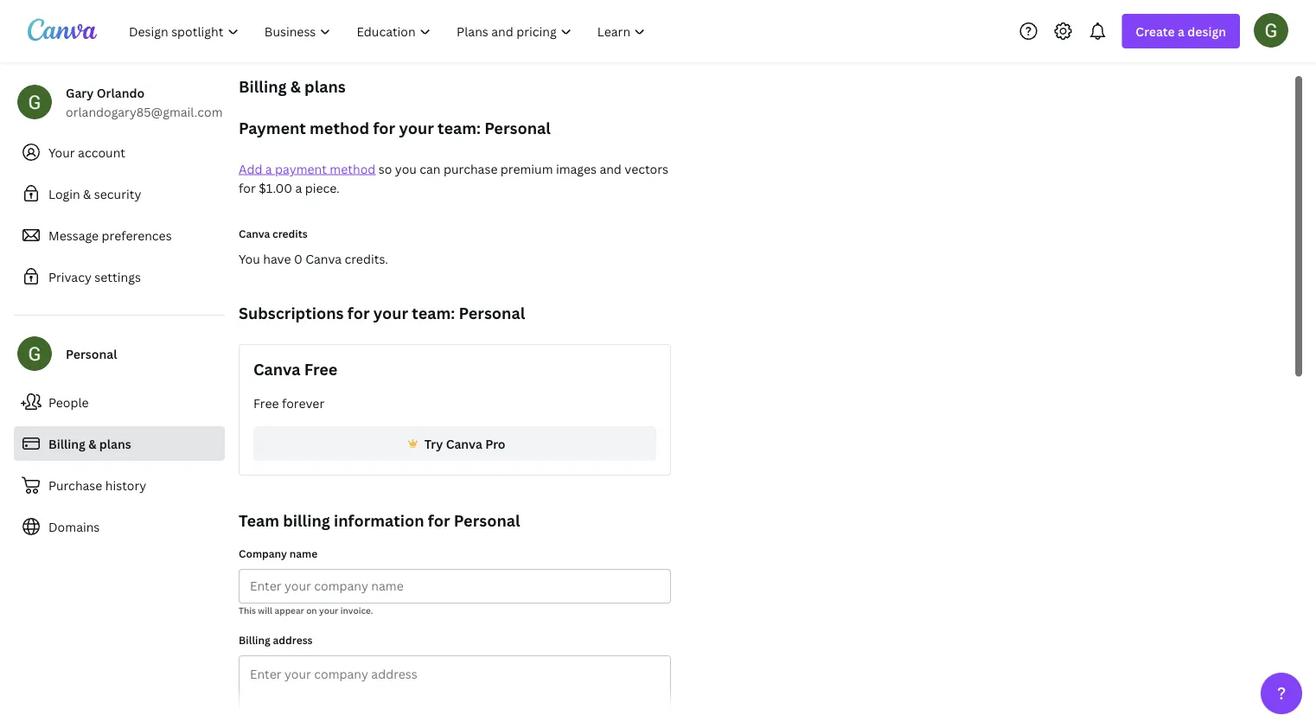 Task type: describe. For each thing, give the bounding box(es) containing it.
purchase history link
[[14, 468, 225, 502]]

1 horizontal spatial plans
[[305, 76, 346, 97]]

will
[[258, 605, 273, 616]]

for inside 'so you can purchase premium images and vectors for $1.00 a piece.'
[[239, 179, 256, 196]]

0 horizontal spatial billing & plans
[[48, 435, 131, 452]]

1 vertical spatial billing
[[48, 435, 85, 452]]

so
[[379, 160, 392, 177]]

try canva pro
[[424, 435, 506, 452]]

Enter your company name text field
[[250, 570, 660, 603]]

preferences
[[102, 227, 172, 243]]

you
[[395, 160, 417, 177]]

purchase
[[48, 477, 102, 493]]

for down credits.
[[347, 302, 370, 323]]

can
[[420, 160, 441, 177]]

privacy settings
[[48, 269, 141, 285]]

& for login & security link
[[83, 186, 91, 202]]

appear
[[275, 605, 304, 616]]

gary orlando image
[[1254, 13, 1289, 47]]

payment
[[239, 117, 306, 138]]

payment
[[275, 160, 327, 177]]

top level navigation element
[[118, 14, 660, 48]]

information
[[334, 510, 424, 531]]

orlando
[[97, 84, 145, 101]]

0 vertical spatial billing
[[239, 76, 287, 97]]

billing
[[283, 510, 330, 531]]

vectors
[[625, 160, 669, 177]]

company name
[[239, 546, 318, 560]]

a inside 'so you can purchase premium images and vectors for $1.00 a piece.'
[[295, 179, 302, 196]]

pro
[[485, 435, 506, 452]]

privacy settings link
[[14, 259, 225, 294]]

company
[[239, 546, 287, 560]]

this
[[239, 605, 256, 616]]

your account
[[48, 144, 125, 160]]

images
[[556, 160, 597, 177]]

login & security link
[[14, 176, 225, 211]]

history
[[105, 477, 146, 493]]

1 vertical spatial team:
[[412, 302, 455, 323]]

you
[[239, 250, 260, 267]]

1 vertical spatial your
[[373, 302, 408, 323]]

and
[[600, 160, 622, 177]]

create a design button
[[1122, 14, 1240, 48]]

0 vertical spatial &
[[290, 76, 301, 97]]

domains
[[48, 518, 100, 535]]

name
[[290, 546, 318, 560]]

your account link
[[14, 135, 225, 170]]

credits
[[272, 226, 308, 240]]

subscriptions
[[239, 302, 344, 323]]

forever
[[282, 395, 325, 411]]

have
[[263, 250, 291, 267]]



Task type: locate. For each thing, give the bounding box(es) containing it.
orlandogary85@gmail.com
[[66, 103, 223, 120]]

1 vertical spatial method
[[330, 160, 376, 177]]

0 horizontal spatial free
[[253, 395, 279, 411]]

billing up payment at the top of page
[[239, 76, 287, 97]]

0 vertical spatial team:
[[438, 117, 481, 138]]

0 horizontal spatial plans
[[99, 435, 131, 452]]

piece.
[[305, 179, 340, 196]]

canva
[[239, 226, 270, 240], [305, 250, 342, 267], [253, 358, 301, 380], [446, 435, 483, 452]]

team
[[239, 510, 279, 531]]

message
[[48, 227, 99, 243]]

for up so
[[373, 117, 395, 138]]

method left so
[[330, 160, 376, 177]]

a down the payment
[[295, 179, 302, 196]]

a
[[1178, 23, 1185, 39], [265, 160, 272, 177], [295, 179, 302, 196]]

purchase
[[444, 160, 498, 177]]

free forever
[[253, 395, 325, 411]]

canva credits
[[239, 226, 308, 240]]

design
[[1188, 23, 1226, 39]]

method up add a payment method link
[[310, 117, 369, 138]]

address
[[273, 633, 313, 647]]

your down credits.
[[373, 302, 408, 323]]

for
[[373, 117, 395, 138], [239, 179, 256, 196], [347, 302, 370, 323], [428, 510, 450, 531]]

1 vertical spatial plans
[[99, 435, 131, 452]]

for down add
[[239, 179, 256, 196]]

1 horizontal spatial a
[[295, 179, 302, 196]]

login & security
[[48, 186, 141, 202]]

team billing information for personal
[[239, 510, 520, 531]]

2 horizontal spatial a
[[1178, 23, 1185, 39]]

your
[[48, 144, 75, 160]]

a left "design"
[[1178, 23, 1185, 39]]

canva right 0
[[305, 250, 342, 267]]

a for payment
[[265, 160, 272, 177]]

you have 0 canva credits.
[[239, 250, 388, 267]]

0 vertical spatial plans
[[305, 76, 346, 97]]

login
[[48, 186, 80, 202]]

account
[[78, 144, 125, 160]]

billing down this
[[239, 633, 270, 647]]

0 horizontal spatial a
[[265, 160, 272, 177]]

canva free
[[253, 358, 338, 380]]

2 vertical spatial a
[[295, 179, 302, 196]]

subscriptions for your team: personal
[[239, 302, 525, 323]]

0 vertical spatial a
[[1178, 23, 1185, 39]]

billing address
[[239, 633, 313, 647]]

& up purchase history
[[88, 435, 96, 452]]

free left forever
[[253, 395, 279, 411]]

security
[[94, 186, 141, 202]]

add
[[239, 160, 262, 177]]

your right on
[[319, 605, 338, 616]]

for right information
[[428, 510, 450, 531]]

your
[[399, 117, 434, 138], [373, 302, 408, 323], [319, 605, 338, 616]]

message preferences
[[48, 227, 172, 243]]

& right login
[[83, 186, 91, 202]]

billing & plans up purchase history
[[48, 435, 131, 452]]

Enter your company address text field
[[240, 656, 670, 728]]

1 vertical spatial free
[[253, 395, 279, 411]]

try
[[424, 435, 443, 452]]

$1.00
[[259, 179, 292, 196]]

billing & plans link
[[14, 426, 225, 461]]

privacy
[[48, 269, 92, 285]]

1 vertical spatial a
[[265, 160, 272, 177]]

a right add
[[265, 160, 272, 177]]

try canva pro button
[[253, 426, 656, 461]]

canva up free forever
[[253, 358, 301, 380]]

canva inside button
[[446, 435, 483, 452]]

billing down the people
[[48, 435, 85, 452]]

2 vertical spatial billing
[[239, 633, 270, 647]]

2 vertical spatial &
[[88, 435, 96, 452]]

free up forever
[[304, 358, 338, 380]]

method
[[310, 117, 369, 138], [330, 160, 376, 177]]

0 vertical spatial free
[[304, 358, 338, 380]]

0 vertical spatial billing & plans
[[239, 76, 346, 97]]

premium
[[501, 160, 553, 177]]

credits.
[[345, 250, 388, 267]]

this will appear on your invoice.
[[239, 605, 373, 616]]

&
[[290, 76, 301, 97], [83, 186, 91, 202], [88, 435, 96, 452]]

billing & plans up payment at the top of page
[[239, 76, 346, 97]]

a inside create a design dropdown button
[[1178, 23, 1185, 39]]

settings
[[95, 269, 141, 285]]

1 vertical spatial &
[[83, 186, 91, 202]]

1 horizontal spatial free
[[304, 358, 338, 380]]

purchase history
[[48, 477, 146, 493]]

0 vertical spatial method
[[310, 117, 369, 138]]

create
[[1136, 23, 1175, 39]]

people link
[[14, 385, 225, 419]]

& for the billing & plans link
[[88, 435, 96, 452]]

0
[[294, 250, 303, 267]]

& up payment at the top of page
[[290, 76, 301, 97]]

1 horizontal spatial billing & plans
[[239, 76, 346, 97]]

a for design
[[1178, 23, 1185, 39]]

gary
[[66, 84, 94, 101]]

billing
[[239, 76, 287, 97], [48, 435, 85, 452], [239, 633, 270, 647]]

personal
[[484, 117, 551, 138], [459, 302, 525, 323], [66, 346, 117, 362], [454, 510, 520, 531]]

billing & plans
[[239, 76, 346, 97], [48, 435, 131, 452]]

canva right 'try'
[[446, 435, 483, 452]]

on
[[306, 605, 317, 616]]

team:
[[438, 117, 481, 138], [412, 302, 455, 323]]

plans up payment at the top of page
[[305, 76, 346, 97]]

add a payment method
[[239, 160, 376, 177]]

people
[[48, 394, 89, 410]]

0 vertical spatial your
[[399, 117, 434, 138]]

your up you
[[399, 117, 434, 138]]

gary orlando orlandogary85@gmail.com
[[66, 84, 223, 120]]

create a design
[[1136, 23, 1226, 39]]

message preferences link
[[14, 218, 225, 253]]

invoice.
[[341, 605, 373, 616]]

canva up you at the left
[[239, 226, 270, 240]]

2 vertical spatial your
[[319, 605, 338, 616]]

plans up purchase history link
[[99, 435, 131, 452]]

payment method for your team: personal
[[239, 117, 551, 138]]

so you can purchase premium images and vectors for $1.00 a piece.
[[239, 160, 669, 196]]

1 vertical spatial billing & plans
[[48, 435, 131, 452]]

add a payment method link
[[239, 160, 376, 177]]

domains link
[[14, 509, 225, 544]]

plans
[[305, 76, 346, 97], [99, 435, 131, 452]]

free
[[304, 358, 338, 380], [253, 395, 279, 411]]



Task type: vqa. For each thing, say whether or not it's contained in the screenshot.
100%
no



